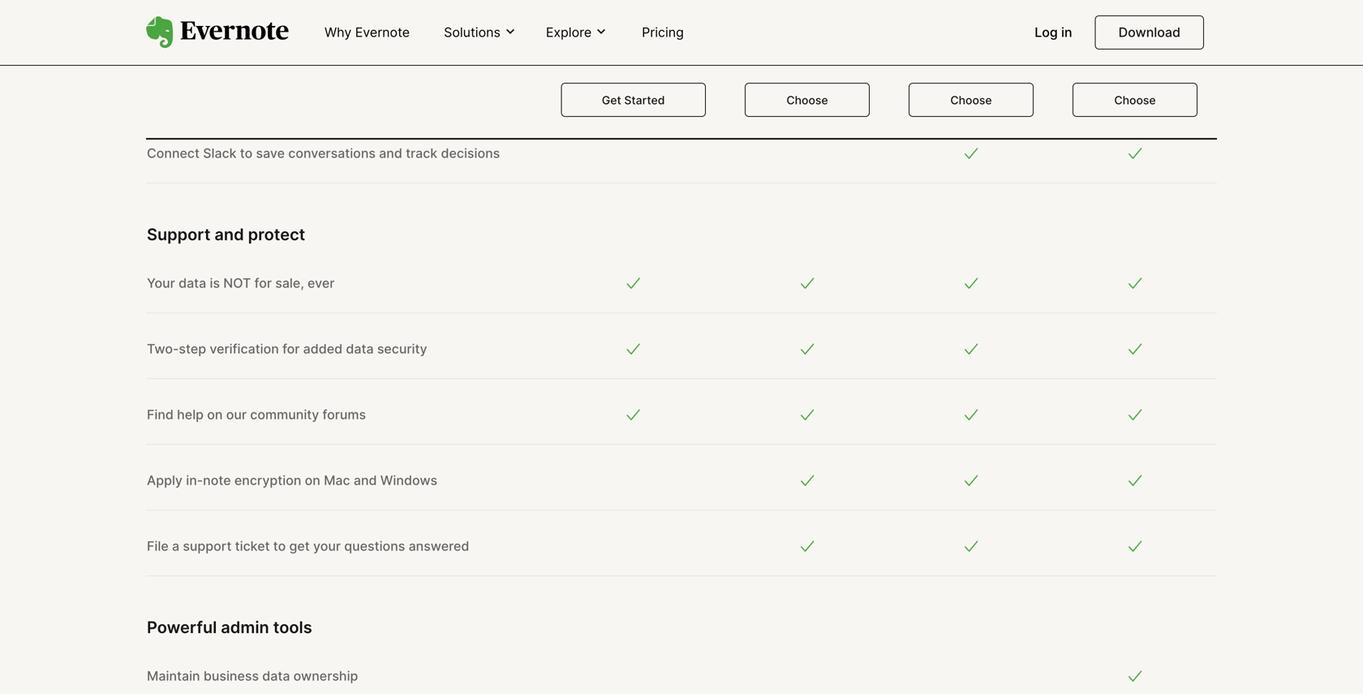 Task type: locate. For each thing, give the bounding box(es) containing it.
get started link
[[561, 83, 706, 117]]

0 horizontal spatial your
[[244, 14, 272, 30]]

1 vertical spatial a
[[172, 538, 179, 554]]

support
[[147, 225, 211, 244]]

1 vertical spatial and
[[215, 225, 244, 244]]

security
[[377, 341, 427, 357]]

0 vertical spatial to
[[314, 14, 326, 30]]

a right file
[[172, 538, 179, 554]]

windows
[[381, 473, 438, 488]]

your right of
[[244, 14, 272, 30]]

0 horizontal spatial choose
[[787, 94, 829, 107]]

on left our
[[207, 407, 223, 423]]

2 vertical spatial and
[[354, 473, 377, 488]]

0 horizontal spatial and
[[215, 225, 244, 244]]

choose
[[787, 94, 829, 107], [951, 94, 993, 107], [1115, 94, 1157, 107]]

data left "is"
[[179, 275, 206, 291]]

1 horizontal spatial for
[[283, 341, 300, 357]]

1 horizontal spatial choose link
[[909, 83, 1034, 117]]

0 vertical spatial data
[[179, 275, 206, 291]]

get started
[[602, 94, 665, 107]]

answered
[[409, 538, 470, 554]]

0 horizontal spatial a
[[172, 538, 179, 554]]

on
[[207, 407, 223, 423], [305, 473, 321, 488]]

0 horizontal spatial to
[[240, 145, 253, 161]]

email a copy of your notes to anyone
[[147, 14, 375, 30]]

pricing
[[642, 24, 684, 40]]

of
[[228, 14, 241, 30]]

data right business
[[262, 668, 290, 684]]

to left the get
[[273, 538, 286, 554]]

anyone
[[330, 14, 375, 30]]

step
[[179, 341, 206, 357]]

0 horizontal spatial choose link
[[745, 83, 870, 117]]

powerful admin tools
[[147, 618, 312, 637]]

business
[[204, 668, 259, 684]]

and left protect
[[215, 225, 244, 244]]

file a support ticket to get your questions answered
[[147, 538, 470, 554]]

maintain business data ownership
[[147, 668, 358, 684]]

2 choose link from the left
[[909, 83, 1034, 117]]

your right the get
[[313, 538, 341, 554]]

2 horizontal spatial choose
[[1115, 94, 1157, 107]]

1 horizontal spatial choose
[[951, 94, 993, 107]]

apply in-note encryption on mac and windows
[[147, 473, 438, 488]]

started
[[625, 94, 665, 107]]

2 horizontal spatial choose link
[[1073, 83, 1198, 117]]

is
[[210, 275, 220, 291]]

for right not
[[255, 275, 272, 291]]

to left save
[[240, 145, 253, 161]]

on left mac
[[305, 473, 321, 488]]

1 horizontal spatial on
[[305, 473, 321, 488]]

and right mac
[[354, 473, 377, 488]]

community
[[250, 407, 319, 423]]

0 vertical spatial a
[[184, 14, 191, 30]]

verification
[[210, 341, 279, 357]]

0 vertical spatial and
[[379, 145, 403, 161]]

and left track
[[379, 145, 403, 161]]

2 vertical spatial to
[[273, 538, 286, 554]]

3 choose link from the left
[[1073, 83, 1198, 117]]

to right the notes
[[314, 14, 326, 30]]

two-
[[147, 341, 179, 357]]

data
[[179, 275, 206, 291], [346, 341, 374, 357], [262, 668, 290, 684]]

0 vertical spatial your
[[244, 14, 272, 30]]

ever
[[308, 275, 335, 291]]

support
[[183, 538, 232, 554]]

why evernote
[[325, 24, 410, 40]]

a left copy
[[184, 14, 191, 30]]

your
[[244, 14, 272, 30], [313, 538, 341, 554]]

1 horizontal spatial data
[[262, 668, 290, 684]]

a
[[184, 14, 191, 30], [172, 538, 179, 554]]

sale,
[[275, 275, 304, 291]]

decisions
[[441, 145, 500, 161]]

why evernote link
[[315, 18, 420, 48]]

1 vertical spatial data
[[346, 341, 374, 357]]

2 horizontal spatial to
[[314, 14, 326, 30]]

find
[[147, 407, 174, 423]]

0 vertical spatial for
[[255, 275, 272, 291]]

1 vertical spatial on
[[305, 473, 321, 488]]

and
[[379, 145, 403, 161], [215, 225, 244, 244], [354, 473, 377, 488]]

1 horizontal spatial to
[[273, 538, 286, 554]]

solutions
[[444, 24, 501, 40]]

in
[[1062, 24, 1073, 40]]

1 vertical spatial your
[[313, 538, 341, 554]]

download
[[1119, 24, 1181, 40]]

not
[[223, 275, 251, 291]]

mac
[[324, 473, 350, 488]]

why
[[325, 24, 352, 40]]

3 choose from the left
[[1115, 94, 1157, 107]]

solutions button
[[439, 23, 522, 42]]

for left the added
[[283, 341, 300, 357]]

log
[[1035, 24, 1058, 40]]

note
[[203, 473, 231, 488]]

to
[[314, 14, 326, 30], [240, 145, 253, 161], [273, 538, 286, 554]]

data right the added
[[346, 341, 374, 357]]

two-step verification for added data security
[[147, 341, 427, 357]]

choose link
[[745, 83, 870, 117], [909, 83, 1034, 117], [1073, 83, 1198, 117]]

added
[[303, 341, 343, 357]]

for
[[255, 275, 272, 291], [283, 341, 300, 357]]

find help on our community forums
[[147, 407, 366, 423]]

track
[[406, 145, 438, 161]]

0 horizontal spatial on
[[207, 407, 223, 423]]

maintain
[[147, 668, 200, 684]]

1 vertical spatial for
[[283, 341, 300, 357]]

1 horizontal spatial a
[[184, 14, 191, 30]]

notes
[[275, 14, 310, 30]]



Task type: describe. For each thing, give the bounding box(es) containing it.
admin
[[221, 618, 269, 637]]

in-
[[186, 473, 203, 488]]

0 horizontal spatial for
[[255, 275, 272, 291]]

apply
[[147, 473, 183, 488]]

1 choose from the left
[[787, 94, 829, 107]]

powerful
[[147, 618, 217, 637]]

a for copy
[[184, 14, 191, 30]]

encryption
[[235, 473, 302, 488]]

1 horizontal spatial and
[[354, 473, 377, 488]]

log in
[[1035, 24, 1073, 40]]

evernote logo image
[[146, 16, 289, 49]]

slack
[[203, 145, 237, 161]]

0 vertical spatial on
[[207, 407, 223, 423]]

your data is not for sale, ever
[[147, 275, 335, 291]]

evernote
[[355, 24, 410, 40]]

a for support
[[172, 538, 179, 554]]

2 choose from the left
[[951, 94, 993, 107]]

forums
[[323, 407, 366, 423]]

get
[[289, 538, 310, 554]]

ownership
[[294, 668, 358, 684]]

copy
[[194, 14, 225, 30]]

email
[[147, 14, 180, 30]]

connect
[[147, 145, 200, 161]]

save
[[256, 145, 285, 161]]

2 vertical spatial data
[[262, 668, 290, 684]]

2 horizontal spatial data
[[346, 341, 374, 357]]

ticket
[[235, 538, 270, 554]]

0 horizontal spatial data
[[179, 275, 206, 291]]

2 horizontal spatial and
[[379, 145, 403, 161]]

1 horizontal spatial your
[[313, 538, 341, 554]]

our
[[226, 407, 247, 423]]

protect
[[248, 225, 305, 244]]

your
[[147, 275, 175, 291]]

pricing link
[[633, 18, 694, 48]]

help
[[177, 407, 204, 423]]

get
[[602, 94, 622, 107]]

1 vertical spatial to
[[240, 145, 253, 161]]

support and protect
[[147, 225, 305, 244]]

questions
[[344, 538, 405, 554]]

teams
[[1111, 40, 1160, 56]]

download link
[[1096, 15, 1205, 50]]

tools
[[273, 618, 312, 637]]

explore button
[[541, 23, 613, 42]]

connect slack to save conversations and track decisions
[[147, 145, 500, 161]]

file
[[147, 538, 169, 554]]

conversations
[[288, 145, 376, 161]]

explore
[[546, 24, 592, 40]]

log in link
[[1026, 18, 1083, 48]]

1 choose link from the left
[[745, 83, 870, 117]]



Task type: vqa. For each thing, say whether or not it's contained in the screenshot.
home-widgets hero screen image
no



